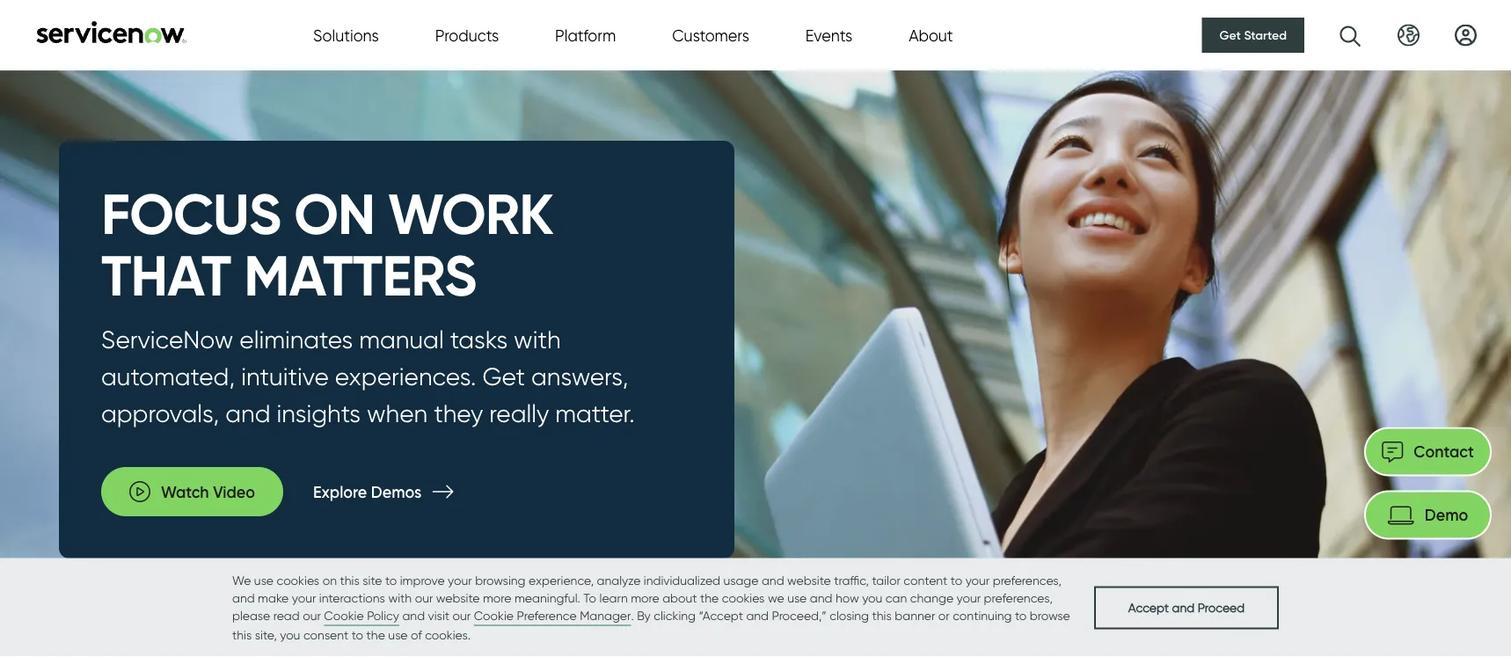 Task type: locate. For each thing, give the bounding box(es) containing it.
1 horizontal spatial our
[[415, 590, 433, 605]]

the down policy
[[366, 628, 385, 643]]

2 horizontal spatial our
[[453, 608, 471, 623]]

browse
[[1030, 608, 1070, 623]]

2 horizontal spatial use
[[787, 590, 807, 605]]

1 vertical spatial website
[[436, 590, 480, 605]]

cookie down browsing
[[474, 608, 514, 623]]

platform
[[555, 26, 616, 45]]

proceed
[[1198, 600, 1245, 615]]

0 horizontal spatial website
[[436, 590, 480, 605]]

the
[[700, 590, 719, 605], [366, 628, 385, 643]]

or
[[938, 608, 950, 623]]

cookies down usage
[[722, 590, 765, 605]]

to left 'browse'
[[1015, 608, 1027, 623]]

visit
[[428, 608, 450, 623]]

1 vertical spatial preferences,
[[984, 590, 1053, 605]]

how
[[836, 590, 859, 605]]

website
[[787, 573, 831, 588], [436, 590, 480, 605]]

change
[[910, 590, 954, 605]]

this down "please"
[[232, 628, 252, 643]]

our
[[415, 590, 433, 605], [303, 608, 321, 623], [453, 608, 471, 623]]

customers
[[672, 26, 749, 45]]

more
[[483, 590, 511, 605], [631, 590, 659, 605]]

website up visit
[[436, 590, 480, 605]]

1 vertical spatial use
[[787, 590, 807, 605]]

this up interactions
[[340, 573, 360, 588]]

about
[[663, 590, 697, 605]]

1 horizontal spatial website
[[787, 573, 831, 588]]

you down read
[[280, 628, 300, 643]]

use up proceed,"
[[787, 590, 807, 605]]

2 vertical spatial this
[[232, 628, 252, 643]]

1 horizontal spatial cookie
[[474, 608, 514, 623]]

0 horizontal spatial cookie
[[324, 608, 364, 623]]

1 more from the left
[[483, 590, 511, 605]]

closing
[[830, 608, 869, 623]]

0 vertical spatial this
[[340, 573, 360, 588]]

learn
[[599, 590, 628, 605]]

products button
[[435, 23, 499, 47]]

clicking
[[654, 608, 696, 623]]

this
[[340, 573, 360, 588], [872, 608, 892, 623], [232, 628, 252, 643]]

servicenow image
[[34, 21, 188, 44]]

to
[[385, 573, 397, 588], [951, 573, 962, 588], [1015, 608, 1027, 623], [352, 628, 363, 643]]

0 vertical spatial the
[[700, 590, 719, 605]]

accept and proceed
[[1128, 600, 1245, 615]]

you down "tailor" on the right bottom of page
[[862, 590, 883, 605]]

1 horizontal spatial the
[[700, 590, 719, 605]]

we
[[232, 573, 251, 588]]

started
[[1244, 28, 1287, 43]]

0 horizontal spatial more
[[483, 590, 511, 605]]

more up by
[[631, 590, 659, 605]]

1 vertical spatial the
[[366, 628, 385, 643]]

traffic,
[[834, 573, 869, 588]]

usage
[[723, 573, 759, 588]]

we
[[768, 590, 784, 605]]

our down improve
[[415, 590, 433, 605]]

and up of
[[402, 608, 425, 623]]

can
[[886, 590, 907, 605]]

use up make
[[254, 573, 274, 588]]

1 horizontal spatial cookies
[[722, 590, 765, 605]]

proceed,"
[[772, 608, 827, 623]]

this down can
[[872, 608, 892, 623]]

website up proceed,"
[[787, 573, 831, 588]]

use inside . by clicking "accept and proceed," closing this banner or continuing to browse this site, you consent to the use of cookies.
[[388, 628, 408, 643]]

our up consent
[[303, 608, 321, 623]]

site
[[363, 573, 382, 588]]

your
[[448, 573, 472, 588], [966, 573, 990, 588], [292, 590, 316, 605], [957, 590, 981, 605]]

0 vertical spatial cookies
[[277, 573, 319, 588]]

1 horizontal spatial use
[[388, 628, 408, 643]]

and inside the accept and proceed button
[[1172, 600, 1195, 615]]

and right accept in the bottom of the page
[[1172, 600, 1195, 615]]

use left of
[[388, 628, 408, 643]]

1 horizontal spatial more
[[631, 590, 659, 605]]

. by clicking "accept and proceed," closing this banner or continuing to browse this site, you consent to the use of cookies.
[[232, 608, 1070, 643]]

individualized
[[644, 573, 720, 588]]

to down 'cookie policy' link
[[352, 628, 363, 643]]

0 vertical spatial you
[[862, 590, 883, 605]]

you inside we use cookies on this site to improve your browsing experience, analyze individualized usage and website traffic, tailor content to your preferences, and make your interactions with our website more meaningful. to learn more about the cookies we use and how you can change your preferences, please read our
[[862, 590, 883, 605]]

use
[[254, 573, 274, 588], [787, 590, 807, 605], [388, 628, 408, 643]]

0 horizontal spatial you
[[280, 628, 300, 643]]

interactions
[[319, 590, 385, 605]]

policy
[[367, 608, 399, 623]]

the inside we use cookies on this site to improve your browsing experience, analyze individualized usage and website traffic, tailor content to your preferences, and make your interactions with our website more meaningful. to learn more about the cookies we use and how you can change your preferences, please read our
[[700, 590, 719, 605]]

our right visit
[[453, 608, 471, 623]]

and
[[762, 573, 784, 588], [232, 590, 255, 605], [810, 590, 832, 605], [1172, 600, 1195, 615], [402, 608, 425, 623], [746, 608, 769, 623]]

cookies.
[[425, 628, 471, 643]]

customers button
[[672, 23, 749, 47]]

content
[[904, 573, 948, 588]]

2 horizontal spatial this
[[872, 608, 892, 623]]

preference
[[517, 608, 577, 623]]

0 horizontal spatial the
[[366, 628, 385, 643]]

1 horizontal spatial this
[[340, 573, 360, 588]]

you
[[862, 590, 883, 605], [280, 628, 300, 643]]

accept
[[1128, 600, 1169, 615]]

cookies
[[277, 573, 319, 588], [722, 590, 765, 605]]

platform button
[[555, 23, 616, 47]]

cookies up make
[[277, 573, 319, 588]]

analyze
[[597, 573, 641, 588]]

and inside cookie policy and visit our cookie preference manager
[[402, 608, 425, 623]]

2 vertical spatial use
[[388, 628, 408, 643]]

to up change on the bottom of page
[[951, 573, 962, 588]]

go to servicenow account image
[[1455, 24, 1477, 46]]

preferences,
[[993, 573, 1062, 588], [984, 590, 1053, 605]]

1 horizontal spatial you
[[862, 590, 883, 605]]

the up "accept
[[700, 590, 719, 605]]

more down browsing
[[483, 590, 511, 605]]

and down "we"
[[746, 608, 769, 623]]

"accept
[[699, 608, 743, 623]]

cookie
[[324, 608, 364, 623], [474, 608, 514, 623]]

on
[[323, 573, 337, 588]]

products
[[435, 26, 499, 45]]

cookie down interactions
[[324, 608, 364, 623]]

manager
[[580, 608, 631, 623]]

0 vertical spatial website
[[787, 573, 831, 588]]

0 vertical spatial use
[[254, 573, 274, 588]]

1 vertical spatial you
[[280, 628, 300, 643]]

to right site
[[385, 573, 397, 588]]

accept and proceed button
[[1094, 586, 1279, 629]]

of
[[411, 628, 422, 643]]



Task type: vqa. For each thing, say whether or not it's contained in the screenshot.
year
no



Task type: describe. For each thing, give the bounding box(es) containing it.
2 more from the left
[[631, 590, 659, 605]]

about button
[[909, 23, 953, 47]]

cookie preference manager link
[[474, 607, 631, 626]]

cookie policy and visit our cookie preference manager
[[324, 608, 631, 623]]

please
[[232, 608, 270, 623]]

get started link
[[1202, 18, 1304, 53]]

this inside we use cookies on this site to improve your browsing experience, analyze individualized usage and website traffic, tailor content to your preferences, and make your interactions with our website more meaningful. to learn more about the cookies we use and how you can change your preferences, please read our
[[340, 573, 360, 588]]

banner
[[895, 608, 935, 623]]

meaningful.
[[515, 590, 580, 605]]

and inside . by clicking "accept and proceed," closing this banner or continuing to browse this site, you consent to the use of cookies.
[[746, 608, 769, 623]]

browsing
[[475, 573, 526, 588]]

with
[[388, 590, 412, 605]]

read
[[273, 608, 300, 623]]

and left "how"
[[810, 590, 832, 605]]

events
[[806, 26, 852, 45]]

1 vertical spatial cookies
[[722, 590, 765, 605]]

the inside . by clicking "accept and proceed," closing this banner or continuing to browse this site, you consent to the use of cookies.
[[366, 628, 385, 643]]

1 cookie from the left
[[324, 608, 364, 623]]

you inside . by clicking "accept and proceed," closing this banner or continuing to browse this site, you consent to the use of cookies.
[[280, 628, 300, 643]]

site,
[[255, 628, 277, 643]]

by
[[637, 608, 651, 623]]

continuing
[[953, 608, 1012, 623]]

.
[[631, 608, 634, 623]]

tailor
[[872, 573, 901, 588]]

we use cookies on this site to improve your browsing experience, analyze individualized usage and website traffic, tailor content to your preferences, and make your interactions with our website more meaningful. to learn more about the cookies we use and how you can change your preferences, please read our
[[232, 573, 1062, 623]]

get
[[1220, 28, 1241, 43]]

0 horizontal spatial cookies
[[277, 573, 319, 588]]

and down we
[[232, 590, 255, 605]]

1 vertical spatial this
[[872, 608, 892, 623]]

consent
[[303, 628, 349, 643]]

cookie policy link
[[324, 607, 399, 626]]

and up "we"
[[762, 573, 784, 588]]

about
[[909, 26, 953, 45]]

our inside cookie policy and visit our cookie preference manager
[[453, 608, 471, 623]]

0 horizontal spatial our
[[303, 608, 321, 623]]

make
[[258, 590, 289, 605]]

to
[[583, 590, 596, 605]]

0 horizontal spatial use
[[254, 573, 274, 588]]

improve
[[400, 573, 445, 588]]

solutions button
[[313, 23, 379, 47]]

experience,
[[529, 573, 594, 588]]

2 cookie from the left
[[474, 608, 514, 623]]

solutions
[[313, 26, 379, 45]]

events button
[[806, 23, 852, 47]]

0 horizontal spatial this
[[232, 628, 252, 643]]

get started
[[1220, 28, 1287, 43]]

0 vertical spatial preferences,
[[993, 573, 1062, 588]]



